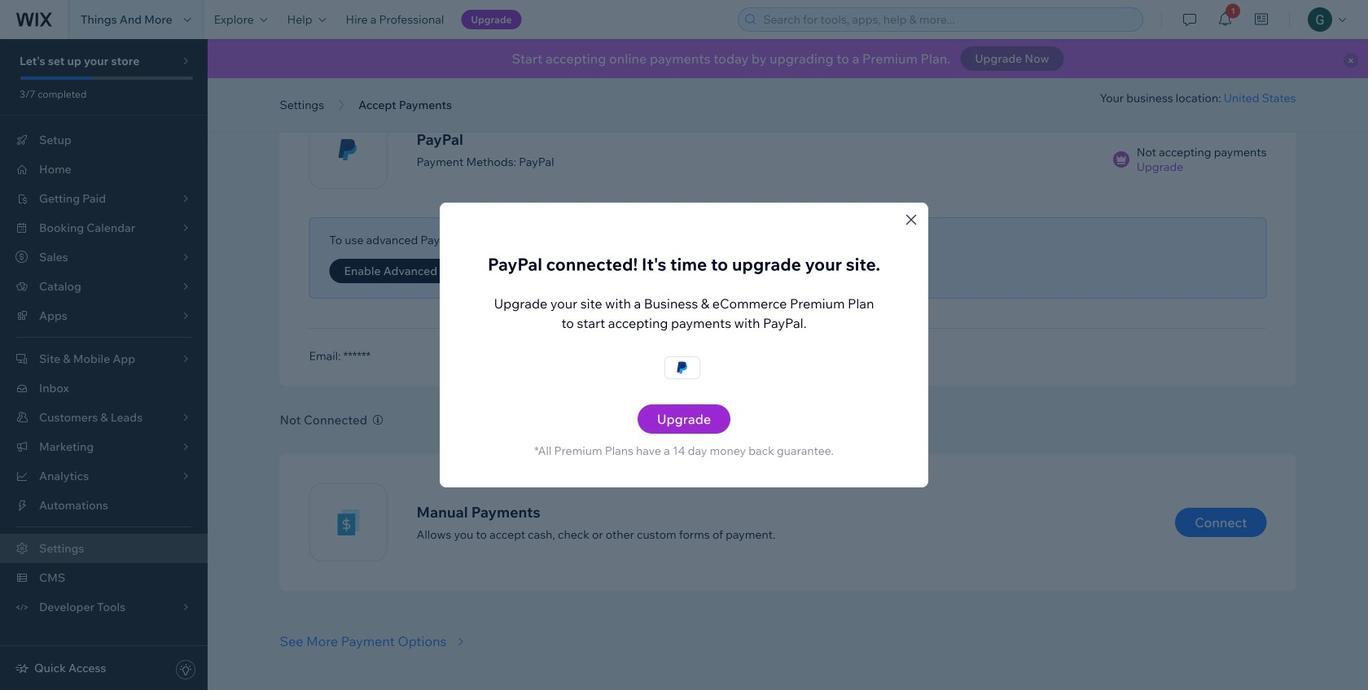 Task type: locate. For each thing, give the bounding box(es) containing it.
sidebar element
[[0, 39, 208, 691]]

Search for tools, apps, help & more... field
[[759, 8, 1139, 31]]

alert
[[208, 39, 1369, 78]]



Task type: vqa. For each thing, say whether or not it's contained in the screenshot.
UNSAVED VIEW field at left top
no



Task type: describe. For each thing, give the bounding box(es) containing it.
paypal image
[[666, 360, 700, 377]]



